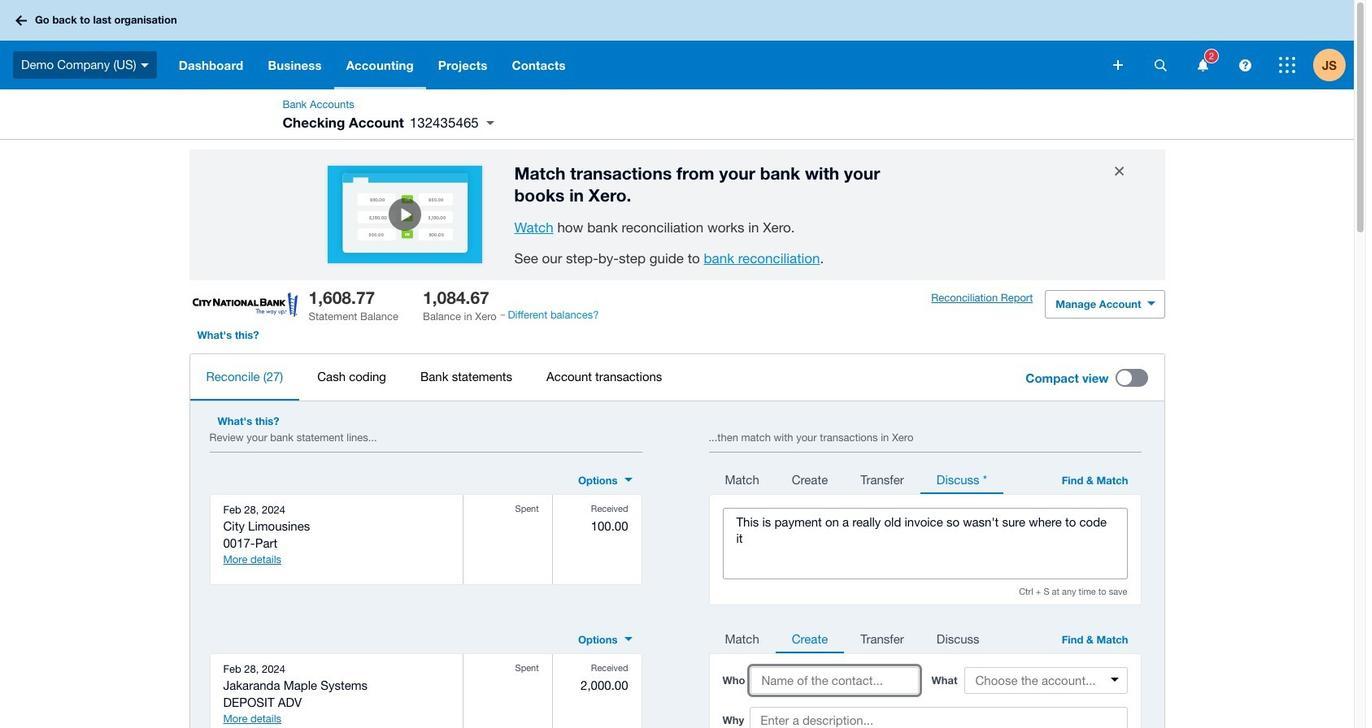 Task type: vqa. For each thing, say whether or not it's contained in the screenshot.
svg image on the top of the page
yes



Task type: locate. For each thing, give the bounding box(es) containing it.
None text field
[[723, 509, 1127, 579]]

Name of the contact... text field
[[751, 668, 919, 695]]

Choose the account... text field
[[966, 669, 1126, 693]]

banner
[[0, 0, 1354, 89]]

svg image
[[1279, 57, 1296, 73], [1155, 59, 1167, 71], [1198, 59, 1208, 71], [1239, 59, 1251, 71]]

svg image
[[15, 15, 27, 26], [1113, 60, 1123, 70], [140, 63, 149, 67]]

Enter a description... text field
[[750, 708, 1128, 729]]



Task type: describe. For each thing, give the bounding box(es) containing it.
0 horizontal spatial svg image
[[15, 15, 27, 26]]

2 horizontal spatial svg image
[[1113, 60, 1123, 70]]

1 horizontal spatial svg image
[[140, 63, 149, 67]]



